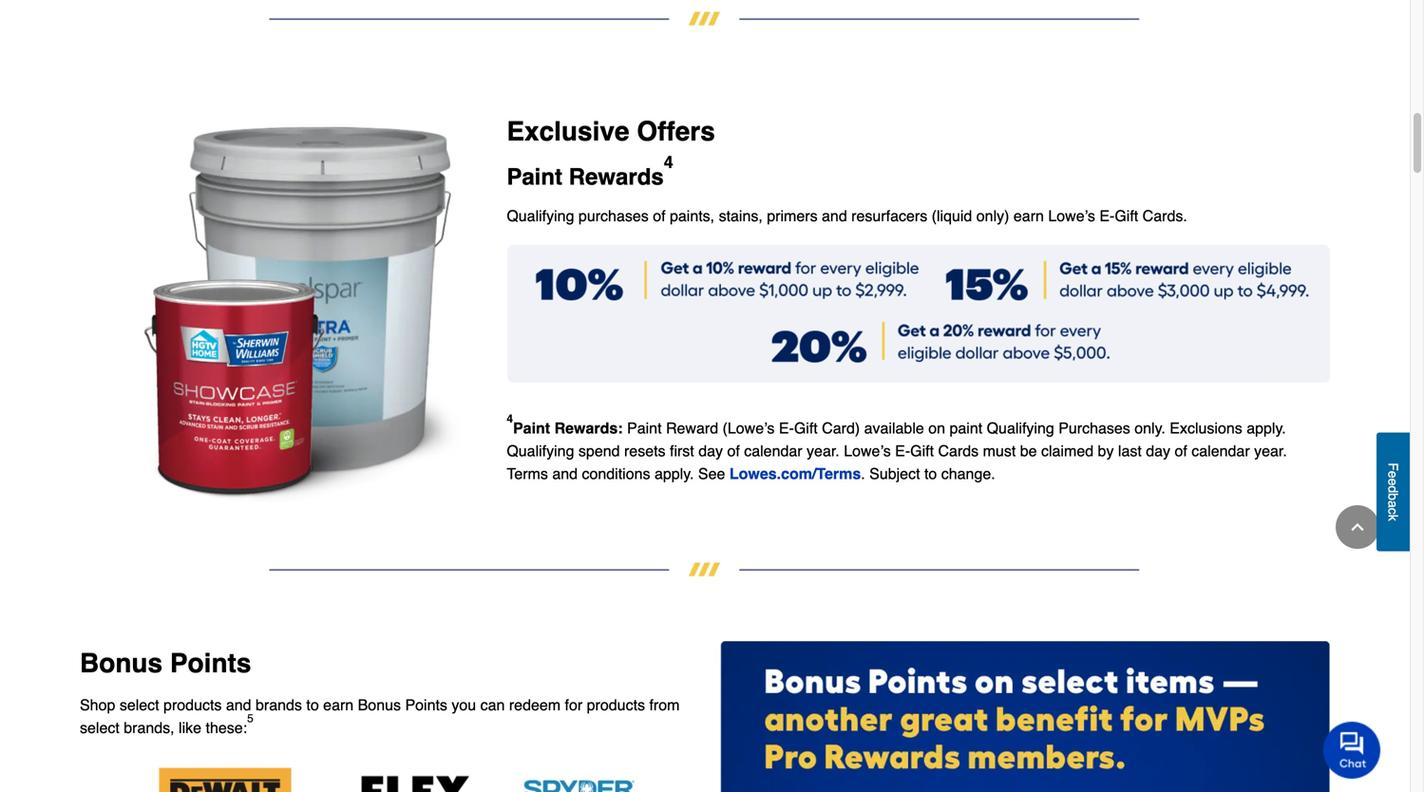 Task type: vqa. For each thing, say whether or not it's contained in the screenshot.
page divider image
yes



Task type: locate. For each thing, give the bounding box(es) containing it.
lowe's right 'only)'
[[1049, 207, 1096, 225]]

to
[[925, 465, 937, 483], [306, 697, 319, 714]]

2 page divider image from the top
[[76, 563, 1334, 577]]

k
[[1386, 515, 1401, 521]]

be
[[1020, 443, 1037, 460]]

0 horizontal spatial year.
[[807, 443, 840, 460]]

e up b
[[1386, 478, 1401, 486]]

gift left card)
[[794, 420, 818, 437]]

paint up terms on the left bottom of page
[[513, 420, 550, 437]]

e- right (lowe's
[[779, 420, 794, 437]]

0 horizontal spatial apply.
[[655, 465, 694, 483]]

primers
[[767, 207, 818, 225]]

0 horizontal spatial lowe's
[[844, 443, 891, 460]]

0 vertical spatial qualifying
[[507, 207, 574, 225]]

e
[[1386, 471, 1401, 478], [1386, 478, 1401, 486]]

.
[[861, 465, 866, 483]]

1 horizontal spatial year.
[[1255, 443, 1288, 460]]

gift
[[1115, 207, 1139, 225], [794, 420, 818, 437], [911, 443, 934, 460]]

first
[[670, 443, 694, 460]]

qualifying down paint rewards 4
[[507, 207, 574, 225]]

bonus up a collection of brand logos including dewalt, flex, spyder, mechanix wear, armor all, dap and eaton. at the bottom left
[[358, 697, 401, 714]]

4 down offers
[[664, 153, 674, 172]]

0 vertical spatial page divider image
[[76, 12, 1334, 25]]

last
[[1119, 443, 1142, 460]]

0 horizontal spatial earn
[[323, 697, 354, 714]]

and inside shop select products and brands to earn bonus points you can redeem for products from select brands, like these:
[[226, 697, 251, 714]]

qualifying up terms on the left bottom of page
[[507, 443, 574, 460]]

1 horizontal spatial bonus
[[358, 697, 401, 714]]

(liquid
[[932, 207, 973, 225]]

cards.
[[1143, 207, 1188, 225]]

bonus inside shop select products and brands to earn bonus points you can redeem for products from select brands, like these:
[[358, 697, 401, 714]]

calendar down exclusions
[[1192, 443, 1250, 460]]

1 vertical spatial page divider image
[[76, 563, 1334, 577]]

points inside shop select products and brands to earn bonus points you can redeem for products from select brands, like these:
[[405, 697, 448, 714]]

1 vertical spatial 4
[[507, 412, 513, 426]]

0 vertical spatial select
[[120, 697, 159, 714]]

apply.
[[1247, 420, 1287, 437], [655, 465, 694, 483]]

paint inside paint reward (lowe's e-gift card) available on paint qualifying purchases only. exclusions apply. qualifying spend resets first day of calendar year. lowe's e-gift cards must be claimed by last day of calendar year. terms and conditions apply. see
[[627, 420, 662, 437]]

earn right 'only)'
[[1014, 207, 1044, 225]]

2 vertical spatial e-
[[895, 443, 911, 460]]

qualifying
[[507, 207, 574, 225], [987, 420, 1055, 437], [507, 443, 574, 460]]

paint for reward
[[627, 420, 662, 437]]

available
[[864, 420, 925, 437]]

cards
[[938, 443, 979, 460]]

points up "these:"
[[170, 649, 251, 679]]

0 horizontal spatial day
[[699, 443, 723, 460]]

0 vertical spatial apply.
[[1247, 420, 1287, 437]]

1 horizontal spatial points
[[405, 697, 448, 714]]

e- up subject
[[895, 443, 911, 460]]

0 vertical spatial bonus
[[80, 649, 163, 679]]

calendar
[[744, 443, 803, 460], [1192, 443, 1250, 460]]

4 paint rewards:
[[507, 412, 623, 437]]

of down exclusions
[[1175, 443, 1188, 460]]

1 vertical spatial earn
[[323, 697, 354, 714]]

0 horizontal spatial points
[[170, 649, 251, 679]]

0 horizontal spatial and
[[226, 697, 251, 714]]

1 horizontal spatial products
[[587, 697, 645, 714]]

1 horizontal spatial calendar
[[1192, 443, 1250, 460]]

0 vertical spatial lowe's
[[1049, 207, 1096, 225]]

points
[[170, 649, 251, 679], [405, 697, 448, 714]]

select down shop
[[80, 720, 120, 737]]

bonus up shop
[[80, 649, 163, 679]]

of down (lowe's
[[727, 443, 740, 460]]

a
[[1386, 501, 1401, 508]]

to right subject
[[925, 465, 937, 483]]

resets
[[624, 443, 666, 460]]

points left you
[[405, 697, 448, 714]]

0 vertical spatial and
[[822, 207, 847, 225]]

page divider image
[[76, 12, 1334, 25], [76, 563, 1334, 577]]

shop select products and brands to earn bonus points you can redeem for products from select brands, like these:
[[80, 697, 680, 737]]

day down only.
[[1146, 443, 1171, 460]]

2 vertical spatial and
[[226, 697, 251, 714]]

select
[[120, 697, 159, 714], [80, 720, 120, 737]]

0 horizontal spatial 4
[[507, 412, 513, 426]]

apply. down 'first'
[[655, 465, 694, 483]]

0 horizontal spatial to
[[306, 697, 319, 714]]

0 vertical spatial gift
[[1115, 207, 1139, 225]]

lowe's up .
[[844, 443, 891, 460]]

paint down exclusive
[[507, 164, 563, 190]]

1 horizontal spatial to
[[925, 465, 937, 483]]

lowe's
[[1049, 207, 1096, 225], [844, 443, 891, 460]]

subject
[[870, 465, 920, 483]]

2 e from the top
[[1386, 478, 1401, 486]]

see
[[698, 465, 726, 483]]

0 vertical spatial points
[[170, 649, 251, 679]]

reward
[[666, 420, 719, 437]]

2 vertical spatial gift
[[911, 443, 934, 460]]

f e e d b a c k
[[1386, 463, 1401, 521]]

exclusive
[[507, 116, 630, 147]]

can
[[481, 697, 505, 714]]

0 horizontal spatial of
[[653, 207, 666, 225]]

1 vertical spatial and
[[552, 465, 578, 483]]

brands
[[256, 697, 302, 714]]

0 vertical spatial earn
[[1014, 207, 1044, 225]]

gift down on
[[911, 443, 934, 460]]

and inside paint reward (lowe's e-gift card) available on paint qualifying purchases only. exclusions apply. qualifying spend resets first day of calendar year. lowe's e-gift cards must be claimed by last day of calendar year. terms and conditions apply. see
[[552, 465, 578, 483]]

e- left cards.
[[1100, 207, 1115, 225]]

0 horizontal spatial products
[[164, 697, 222, 714]]

1 horizontal spatial apply.
[[1247, 420, 1287, 437]]

select up brands,
[[120, 697, 159, 714]]

2 horizontal spatial e-
[[1100, 207, 1115, 225]]

you
[[452, 697, 476, 714]]

paint
[[507, 164, 563, 190], [513, 420, 550, 437], [627, 420, 662, 437]]

f
[[1386, 463, 1401, 471]]

lowe's inside paint reward (lowe's e-gift card) available on paint qualifying purchases only. exclusions apply. qualifying spend resets first day of calendar year. lowe's e-gift cards must be claimed by last day of calendar year. terms and conditions apply. see
[[844, 443, 891, 460]]

gift left cards.
[[1115, 207, 1139, 225]]

year.
[[807, 443, 840, 460], [1255, 443, 1288, 460]]

of left paints,
[[653, 207, 666, 225]]

day up see
[[699, 443, 723, 460]]

of
[[653, 207, 666, 225], [727, 443, 740, 460], [1175, 443, 1188, 460]]

2 day from the left
[[1146, 443, 1171, 460]]

e-
[[1100, 207, 1115, 225], [779, 420, 794, 437], [895, 443, 911, 460]]

1 horizontal spatial e-
[[895, 443, 911, 460]]

change.
[[942, 465, 996, 483]]

0 vertical spatial 4
[[664, 153, 674, 172]]

1 horizontal spatial earn
[[1014, 207, 1044, 225]]

b
[[1386, 493, 1401, 501]]

and
[[822, 207, 847, 225], [552, 465, 578, 483], [226, 697, 251, 714]]

paint inside paint rewards 4
[[507, 164, 563, 190]]

4 up terms on the left bottom of page
[[507, 412, 513, 426]]

0 vertical spatial e-
[[1100, 207, 1115, 225]]

only)
[[977, 207, 1010, 225]]

1 vertical spatial lowe's
[[844, 443, 891, 460]]

1 horizontal spatial 4
[[664, 153, 674, 172]]

earn inside shop select products and brands to earn bonus points you can redeem for products from select brands, like these:
[[323, 697, 354, 714]]

day
[[699, 443, 723, 460], [1146, 443, 1171, 460]]

lowes.com/terms link
[[730, 465, 861, 483]]

and up "these:"
[[226, 697, 251, 714]]

0 horizontal spatial calendar
[[744, 443, 803, 460]]

and right terms on the left bottom of page
[[552, 465, 578, 483]]

1 vertical spatial to
[[306, 697, 319, 714]]

qualifying up be
[[987, 420, 1055, 437]]

bonus
[[80, 649, 163, 679], [358, 697, 401, 714]]

1 vertical spatial gift
[[794, 420, 818, 437]]

rewards:
[[555, 420, 623, 437]]

products up like
[[164, 697, 222, 714]]

calendar up lowes.com/terms link
[[744, 443, 803, 460]]

products
[[164, 697, 222, 714], [587, 697, 645, 714]]

1 vertical spatial bonus
[[358, 697, 401, 714]]

1 horizontal spatial gift
[[911, 443, 934, 460]]

paint inside 4 paint rewards:
[[513, 420, 550, 437]]

from
[[650, 697, 680, 714]]

conditions
[[582, 465, 651, 483]]

1 calendar from the left
[[744, 443, 803, 460]]

offers
[[637, 116, 715, 147]]

e up d
[[1386, 471, 1401, 478]]

1 horizontal spatial and
[[552, 465, 578, 483]]

0 horizontal spatial e-
[[779, 420, 794, 437]]

products right for
[[587, 697, 645, 714]]

4
[[664, 153, 674, 172], [507, 412, 513, 426]]

lowes.com/terms
[[730, 465, 861, 483]]

2 horizontal spatial gift
[[1115, 207, 1139, 225]]

c
[[1386, 508, 1401, 515]]

spend
[[579, 443, 620, 460]]

to right brands
[[306, 697, 319, 714]]

1 vertical spatial points
[[405, 697, 448, 714]]

stains,
[[719, 207, 763, 225]]

and right primers
[[822, 207, 847, 225]]

earn
[[1014, 207, 1044, 225], [323, 697, 354, 714]]

qualifying purchases of paints, stains, primers and resurfacers (liquid only) earn lowe's e-gift cards.
[[507, 207, 1188, 225]]

paint up "resets"
[[627, 420, 662, 437]]

chevron up image
[[1349, 518, 1368, 537]]

earn right brands
[[323, 697, 354, 714]]

apply. right exclusions
[[1247, 420, 1287, 437]]

1 horizontal spatial day
[[1146, 443, 1171, 460]]



Task type: describe. For each thing, give the bounding box(es) containing it.
chat invite button image
[[1324, 721, 1382, 779]]

1 vertical spatial qualifying
[[987, 420, 1055, 437]]

1 horizontal spatial of
[[727, 443, 740, 460]]

paint rewards 4
[[507, 153, 674, 190]]

4 inside paint rewards 4
[[664, 153, 674, 172]]

paints,
[[670, 207, 715, 225]]

redeem
[[509, 697, 561, 714]]

purchases
[[579, 207, 649, 225]]

like
[[179, 720, 202, 737]]

1 day from the left
[[699, 443, 723, 460]]

2 horizontal spatial of
[[1175, 443, 1188, 460]]

paint
[[950, 420, 983, 437]]

0 horizontal spatial gift
[[794, 420, 818, 437]]

1 page divider image from the top
[[76, 12, 1334, 25]]

1 products from the left
[[164, 697, 222, 714]]

resurfacers
[[852, 207, 928, 225]]

a collection of brand logos including dewalt, flex, spyder, mechanix wear, armor all, dap and eaton. image
[[80, 759, 690, 793]]

rewards
[[569, 164, 664, 190]]

bonus points. another great benefits for lowe's m v p's pro rewards members. image
[[720, 641, 1331, 793]]

f e e d b a c k button
[[1377, 433, 1410, 552]]

card)
[[822, 420, 860, 437]]

brands,
[[124, 720, 174, 737]]

1 vertical spatial e-
[[779, 420, 794, 437]]

2 calendar from the left
[[1192, 443, 1250, 460]]

get up to a 20 percent reward for every eligible dollar above $1,000, depending on spend. image
[[507, 244, 1331, 383]]

0 horizontal spatial bonus
[[80, 649, 163, 679]]

4 inside 4 paint rewards:
[[507, 412, 513, 426]]

exclusions
[[1170, 420, 1243, 437]]

for
[[565, 697, 583, 714]]

to inside shop select products and brands to earn bonus points you can redeem for products from select brands, like these:
[[306, 697, 319, 714]]

1 vertical spatial select
[[80, 720, 120, 737]]

by
[[1098, 443, 1114, 460]]

shop
[[80, 697, 115, 714]]

0 vertical spatial to
[[925, 465, 937, 483]]

2 year. from the left
[[1255, 443, 1288, 460]]

purchases
[[1059, 420, 1131, 437]]

these:
[[206, 720, 247, 737]]

1 year. from the left
[[807, 443, 840, 460]]

1 e from the top
[[1386, 471, 1401, 478]]

lowes.com/terms . subject to change.
[[730, 465, 996, 483]]

only.
[[1135, 420, 1166, 437]]

1 vertical spatial apply.
[[655, 465, 694, 483]]

2 vertical spatial qualifying
[[507, 443, 574, 460]]

paint for rewards
[[507, 164, 563, 190]]

2 products from the left
[[587, 697, 645, 714]]

must
[[983, 443, 1016, 460]]

exclusive offers
[[507, 116, 715, 147]]

bonus points
[[80, 649, 251, 679]]

scroll to top element
[[1336, 506, 1380, 549]]

d
[[1386, 486, 1401, 493]]

1 horizontal spatial lowe's
[[1049, 207, 1096, 225]]

terms
[[507, 465, 548, 483]]

on
[[929, 420, 946, 437]]

paint reward (lowe's e-gift card) available on paint qualifying purchases only. exclusions apply. qualifying spend resets first day of calendar year. lowe's e-gift cards must be claimed by last day of calendar year. terms and conditions apply. see
[[507, 420, 1288, 483]]

2 horizontal spatial and
[[822, 207, 847, 225]]

(lowe's
[[723, 420, 775, 437]]

a can of h g t v home by sherwin-williams showcase paint and a pail of valspar paint. image
[[80, 120, 476, 502]]

5
[[247, 712, 254, 725]]

claimed
[[1042, 443, 1094, 460]]



